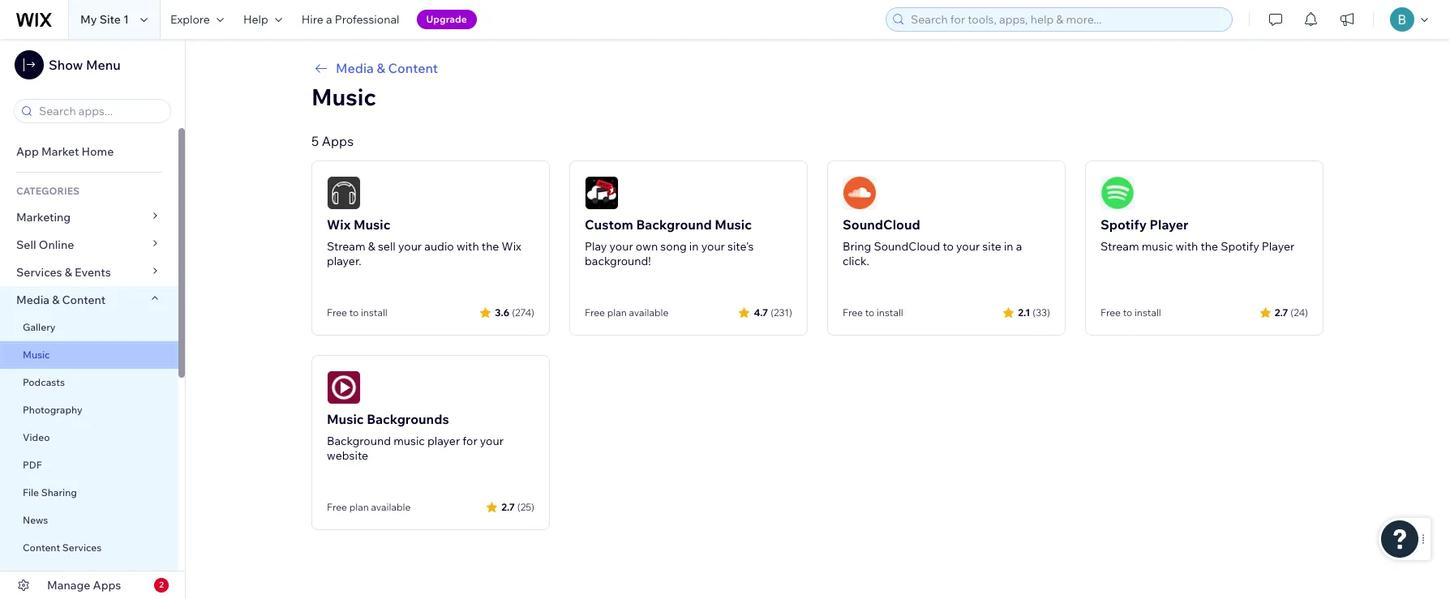 Task type: locate. For each thing, give the bounding box(es) containing it.
free
[[327, 307, 347, 319], [585, 307, 605, 319], [843, 307, 863, 319], [1101, 307, 1121, 319], [327, 501, 347, 514]]

stream left sell
[[327, 239, 366, 254]]

spotify
[[1101, 217, 1147, 233], [1221, 239, 1260, 254]]

2.7 left (25)
[[502, 501, 515, 513]]

site
[[100, 12, 121, 27]]

site's
[[728, 239, 754, 254]]

1 horizontal spatial plan
[[608, 307, 627, 319]]

0 horizontal spatial available
[[371, 501, 411, 514]]

free to install
[[327, 307, 388, 319], [843, 307, 904, 319], [1101, 307, 1162, 319]]

music for player
[[1142, 239, 1174, 254]]

1 vertical spatial media & content link
[[0, 286, 179, 314]]

1 horizontal spatial media
[[336, 60, 374, 76]]

music backgrounds logo image
[[327, 371, 361, 405]]

media down hire a professional on the top
[[336, 60, 374, 76]]

0 vertical spatial music
[[1142, 239, 1174, 254]]

wix
[[327, 217, 351, 233], [502, 239, 522, 254]]

1 horizontal spatial content
[[62, 293, 106, 308]]

0 horizontal spatial stream
[[327, 239, 366, 254]]

stream inside wix music stream & sell your audio with the wix player.
[[327, 239, 366, 254]]

with inside wix music stream & sell your audio with the wix player.
[[457, 239, 479, 254]]

spotify player stream music with the spotify player
[[1101, 217, 1295, 254]]

in right song
[[690, 239, 699, 254]]

free plan available down background!
[[585, 307, 669, 319]]

apps right 5
[[322, 133, 354, 149]]

music inside music backgrounds background music player for your website
[[327, 411, 364, 428]]

1 vertical spatial media
[[16, 293, 50, 308]]

in inside soundcloud bring soundcloud to your site in a click.
[[1005, 239, 1014, 254]]

music up sell
[[354, 217, 391, 233]]

a
[[326, 12, 332, 27], [1017, 239, 1023, 254]]

content services link
[[0, 535, 179, 562]]

1 stream from the left
[[327, 239, 366, 254]]

your left site
[[957, 239, 980, 254]]

file
[[23, 487, 39, 499]]

1 horizontal spatial media & content link
[[312, 58, 1324, 78]]

3 free to install from the left
[[1101, 307, 1162, 319]]

1 the from the left
[[482, 239, 499, 254]]

0 horizontal spatial music
[[394, 434, 425, 449]]

1 vertical spatial soundcloud
[[874, 239, 941, 254]]

free plan available
[[585, 307, 669, 319], [327, 501, 411, 514]]

1 horizontal spatial with
[[1176, 239, 1199, 254]]

1 horizontal spatial apps
[[322, 133, 354, 149]]

content down upgrade button
[[388, 60, 438, 76]]

content down news
[[23, 542, 60, 554]]

wix down wix music logo at the top left
[[327, 217, 351, 233]]

0 horizontal spatial install
[[361, 307, 388, 319]]

2.7 for spotify player
[[1275, 306, 1289, 319]]

1 vertical spatial a
[[1017, 239, 1023, 254]]

your inside music backgrounds background music player for your website
[[480, 434, 504, 449]]

2 with from the left
[[1176, 239, 1199, 254]]

1 horizontal spatial free to install
[[843, 307, 904, 319]]

0 vertical spatial services
[[16, 265, 62, 280]]

your down "custom"
[[610, 239, 633, 254]]

in
[[690, 239, 699, 254], [1005, 239, 1014, 254]]

music down the music backgrounds logo
[[327, 411, 364, 428]]

1 vertical spatial free plan available
[[327, 501, 411, 514]]

0 vertical spatial background
[[637, 217, 712, 233]]

content
[[388, 60, 438, 76], [62, 293, 106, 308], [23, 542, 60, 554]]

2 the from the left
[[1201, 239, 1219, 254]]

2 stream from the left
[[1101, 239, 1140, 254]]

0 horizontal spatial media & content link
[[0, 286, 179, 314]]

0 vertical spatial 2.7
[[1275, 306, 1289, 319]]

free down background!
[[585, 307, 605, 319]]

music up site's
[[715, 217, 752, 233]]

available down music backgrounds background music player for your website
[[371, 501, 411, 514]]

sell online link
[[0, 231, 179, 259]]

stream
[[327, 239, 366, 254], [1101, 239, 1140, 254]]

1 horizontal spatial in
[[1005, 239, 1014, 254]]

free for wix music
[[327, 307, 347, 319]]

1 horizontal spatial install
[[877, 307, 904, 319]]

free plan available down the website
[[327, 501, 411, 514]]

photography
[[23, 404, 82, 416]]

2 free to install from the left
[[843, 307, 904, 319]]

1 vertical spatial wix
[[502, 239, 522, 254]]

2.7 left '(24)'
[[1275, 306, 1289, 319]]

the inside the spotify player stream music with the spotify player
[[1201, 239, 1219, 254]]

soundcloud right bring
[[874, 239, 941, 254]]

0 vertical spatial wix
[[327, 217, 351, 233]]

0 horizontal spatial free to install
[[327, 307, 388, 319]]

1 vertical spatial media & content
[[16, 293, 106, 308]]

gallery
[[23, 321, 56, 334]]

services
[[16, 265, 62, 280], [62, 542, 102, 554]]

home
[[82, 144, 114, 159]]

stream for wix
[[327, 239, 366, 254]]

news link
[[0, 507, 179, 535]]

music
[[312, 83, 376, 111], [354, 217, 391, 233], [715, 217, 752, 233], [23, 349, 50, 361], [327, 411, 364, 428]]

player
[[1150, 217, 1189, 233], [1263, 239, 1295, 254]]

plan for music
[[349, 501, 369, 514]]

0 horizontal spatial 2.7
[[502, 501, 515, 513]]

available down background!
[[629, 307, 669, 319]]

2 horizontal spatial install
[[1135, 307, 1162, 319]]

soundcloud up bring
[[843, 217, 921, 233]]

your inside wix music stream & sell your audio with the wix player.
[[398, 239, 422, 254]]

text
[[23, 570, 42, 582]]

to
[[943, 239, 954, 254], [349, 307, 359, 319], [866, 307, 875, 319], [1124, 307, 1133, 319]]

background inside music backgrounds background music player for your website
[[327, 434, 391, 449]]

2 horizontal spatial free to install
[[1101, 307, 1162, 319]]

free down "click."
[[843, 307, 863, 319]]

2 install from the left
[[877, 307, 904, 319]]

1 vertical spatial music
[[394, 434, 425, 449]]

services down sell online in the top left of the page
[[16, 265, 62, 280]]

1 in from the left
[[690, 239, 699, 254]]

effects
[[44, 570, 77, 582]]

0 vertical spatial free plan available
[[585, 307, 669, 319]]

media & content down professional
[[336, 60, 438, 76]]

free down player.
[[327, 307, 347, 319]]

2.7
[[1275, 306, 1289, 319], [502, 501, 515, 513]]

hire a professional link
[[292, 0, 409, 39]]

1 horizontal spatial a
[[1017, 239, 1023, 254]]

1 vertical spatial plan
[[349, 501, 369, 514]]

3 install from the left
[[1135, 307, 1162, 319]]

manage apps
[[47, 579, 121, 593]]

wix up 3.6 (274)
[[502, 239, 522, 254]]

services down news link
[[62, 542, 102, 554]]

video link
[[0, 424, 179, 452]]

1 horizontal spatial background
[[637, 217, 712, 233]]

background up song
[[637, 217, 712, 233]]

0 vertical spatial content
[[388, 60, 438, 76]]

1 vertical spatial available
[[371, 501, 411, 514]]

0 vertical spatial media & content link
[[312, 58, 1324, 78]]

0 horizontal spatial a
[[326, 12, 332, 27]]

your right sell
[[398, 239, 422, 254]]

1 install from the left
[[361, 307, 388, 319]]

1 horizontal spatial 2.7
[[1275, 306, 1289, 319]]

custom background music play your own song in your site's background!
[[585, 217, 754, 269]]

click.
[[843, 254, 870, 269]]

music down gallery
[[23, 349, 50, 361]]

& left sell
[[368, 239, 376, 254]]

0 vertical spatial soundcloud
[[843, 217, 921, 233]]

plan down the website
[[349, 501, 369, 514]]

wix music stream & sell your audio with the wix player.
[[327, 217, 522, 269]]

1 with from the left
[[457, 239, 479, 254]]

with inside the spotify player stream music with the spotify player
[[1176, 239, 1199, 254]]

0 horizontal spatial media
[[16, 293, 50, 308]]

& inside wix music stream & sell your audio with the wix player.
[[368, 239, 376, 254]]

apps inside sidebar "element"
[[93, 579, 121, 593]]

0 vertical spatial player
[[1150, 217, 1189, 233]]

install
[[361, 307, 388, 319], [877, 307, 904, 319], [1135, 307, 1162, 319]]

available
[[629, 307, 669, 319], [371, 501, 411, 514]]

1 horizontal spatial the
[[1201, 239, 1219, 254]]

2 vertical spatial content
[[23, 542, 60, 554]]

apps right manage at bottom
[[93, 579, 121, 593]]

audio
[[425, 239, 454, 254]]

upgrade button
[[417, 10, 477, 29]]

music inside custom background music play your own song in your site's background!
[[715, 217, 752, 233]]

0 vertical spatial a
[[326, 12, 332, 27]]

0 horizontal spatial spotify
[[1101, 217, 1147, 233]]

events
[[75, 265, 111, 280]]

your right the for
[[480, 434, 504, 449]]

2 horizontal spatial content
[[388, 60, 438, 76]]

0 horizontal spatial free plan available
[[327, 501, 411, 514]]

market
[[41, 144, 79, 159]]

free plan available for custom
[[585, 307, 669, 319]]

my
[[80, 12, 97, 27]]

bring
[[843, 239, 872, 254]]

2 in from the left
[[1005, 239, 1014, 254]]

Search for tools, apps, help & more... field
[[906, 8, 1228, 31]]

soundcloud bring soundcloud to your site in a click.
[[843, 217, 1023, 269]]

0 horizontal spatial with
[[457, 239, 479, 254]]

music inside sidebar "element"
[[23, 349, 50, 361]]

1 horizontal spatial available
[[629, 307, 669, 319]]

0 horizontal spatial apps
[[93, 579, 121, 593]]

free plan available for music
[[327, 501, 411, 514]]

music inside the spotify player stream music with the spotify player
[[1142, 239, 1174, 254]]

marketing link
[[0, 204, 179, 231]]

free right (33)
[[1101, 307, 1121, 319]]

media & content
[[336, 60, 438, 76], [16, 293, 106, 308]]

1 free to install from the left
[[327, 307, 388, 319]]

own
[[636, 239, 658, 254]]

player
[[428, 434, 460, 449]]

apps
[[322, 133, 354, 149], [93, 579, 121, 593]]

music inside music backgrounds background music player for your website
[[394, 434, 425, 449]]

1 vertical spatial apps
[[93, 579, 121, 593]]

0 horizontal spatial plan
[[349, 501, 369, 514]]

0 horizontal spatial content
[[23, 542, 60, 554]]

background
[[637, 217, 712, 233], [327, 434, 391, 449]]

plan down background!
[[608, 307, 627, 319]]

a right site
[[1017, 239, 1023, 254]]

free down the website
[[327, 501, 347, 514]]

a right hire
[[326, 12, 332, 27]]

& inside services & events link
[[65, 265, 72, 280]]

content down services & events link
[[62, 293, 106, 308]]

content services
[[23, 542, 102, 554]]

0 vertical spatial media & content
[[336, 60, 438, 76]]

in right site
[[1005, 239, 1014, 254]]

free for soundcloud
[[843, 307, 863, 319]]

1 vertical spatial background
[[327, 434, 391, 449]]

0 horizontal spatial the
[[482, 239, 499, 254]]

1 horizontal spatial player
[[1263, 239, 1295, 254]]

stream down the spotify player logo
[[1101, 239, 1140, 254]]

video
[[23, 432, 50, 444]]

1 vertical spatial 2.7
[[502, 501, 515, 513]]

2.7 for music backgrounds
[[502, 501, 515, 513]]

0 horizontal spatial background
[[327, 434, 391, 449]]

1 horizontal spatial music
[[1142, 239, 1174, 254]]

free for music backgrounds
[[327, 501, 347, 514]]

&
[[377, 60, 385, 76], [368, 239, 376, 254], [65, 265, 72, 280], [52, 293, 60, 308]]

0 horizontal spatial media & content
[[16, 293, 106, 308]]

1 horizontal spatial stream
[[1101, 239, 1140, 254]]

1 vertical spatial spotify
[[1221, 239, 1260, 254]]

media & content down services & events
[[16, 293, 106, 308]]

your
[[398, 239, 422, 254], [610, 239, 633, 254], [702, 239, 725, 254], [957, 239, 980, 254], [480, 434, 504, 449]]

2.1
[[1019, 306, 1031, 319]]

0 vertical spatial plan
[[608, 307, 627, 319]]

stream inside the spotify player stream music with the spotify player
[[1101, 239, 1140, 254]]

& left events
[[65, 265, 72, 280]]

media up gallery
[[16, 293, 50, 308]]

0 horizontal spatial in
[[690, 239, 699, 254]]

pdf
[[23, 459, 42, 471]]

music
[[1142, 239, 1174, 254], [394, 434, 425, 449]]

1 vertical spatial services
[[62, 542, 102, 554]]

to for spotify player
[[1124, 307, 1133, 319]]

plan
[[608, 307, 627, 319], [349, 501, 369, 514]]

0 vertical spatial available
[[629, 307, 669, 319]]

explore
[[170, 12, 210, 27]]

podcasts
[[23, 377, 65, 389]]

background down "backgrounds"
[[327, 434, 391, 449]]

your inside soundcloud bring soundcloud to your site in a click.
[[957, 239, 980, 254]]

1 horizontal spatial free plan available
[[585, 307, 669, 319]]

news
[[23, 514, 48, 527]]

0 vertical spatial apps
[[322, 133, 354, 149]]



Task type: describe. For each thing, give the bounding box(es) containing it.
file sharing
[[23, 487, 77, 499]]

app market home link
[[0, 138, 179, 166]]

my site 1
[[80, 12, 129, 27]]

hire a professional
[[302, 12, 400, 27]]

show menu button
[[15, 50, 121, 80]]

a inside "link"
[[326, 12, 332, 27]]

background inside custom background music play your own song in your site's background!
[[637, 217, 712, 233]]

4.7
[[754, 306, 769, 319]]

a inside soundcloud bring soundcloud to your site in a click.
[[1017, 239, 1023, 254]]

your left site's
[[702, 239, 725, 254]]

(24)
[[1291, 306, 1309, 319]]

the inside wix music stream & sell your audio with the wix player.
[[482, 239, 499, 254]]

3.6 (274)
[[495, 306, 535, 319]]

media inside sidebar "element"
[[16, 293, 50, 308]]

help button
[[234, 0, 292, 39]]

free to install for music
[[327, 307, 388, 319]]

custom
[[585, 217, 634, 233]]

1 horizontal spatial media & content
[[336, 60, 438, 76]]

music backgrounds background music player for your website
[[327, 411, 504, 463]]

categories
[[16, 185, 80, 197]]

install for bring
[[877, 307, 904, 319]]

music link
[[0, 342, 179, 369]]

(231)
[[771, 306, 793, 319]]

2.7 (25)
[[502, 501, 535, 513]]

pdf link
[[0, 452, 179, 480]]

in inside custom background music play your own song in your site's background!
[[690, 239, 699, 254]]

1 vertical spatial content
[[62, 293, 106, 308]]

1 horizontal spatial wix
[[502, 239, 522, 254]]

wix music logo image
[[327, 176, 361, 210]]

hire
[[302, 12, 324, 27]]

free for custom background music
[[585, 307, 605, 319]]

plan for custom
[[608, 307, 627, 319]]

podcasts link
[[0, 369, 179, 397]]

music up 5 apps
[[312, 83, 376, 111]]

site
[[983, 239, 1002, 254]]

& down services & events
[[52, 293, 60, 308]]

for
[[463, 434, 478, 449]]

available for background
[[629, 307, 669, 319]]

0 vertical spatial spotify
[[1101, 217, 1147, 233]]

to for wix music
[[349, 307, 359, 319]]

3.6
[[495, 306, 510, 319]]

services & events link
[[0, 259, 179, 286]]

services & events
[[16, 265, 111, 280]]

available for backgrounds
[[371, 501, 411, 514]]

& down professional
[[377, 60, 385, 76]]

file sharing link
[[0, 480, 179, 507]]

website
[[327, 449, 368, 463]]

soundcloud logo image
[[843, 176, 877, 210]]

free to install for bring
[[843, 307, 904, 319]]

sharing
[[41, 487, 77, 499]]

free to install for player
[[1101, 307, 1162, 319]]

text effects
[[23, 570, 77, 582]]

sell online
[[16, 238, 74, 252]]

0 horizontal spatial wix
[[327, 217, 351, 233]]

5
[[312, 133, 319, 149]]

1 horizontal spatial spotify
[[1221, 239, 1260, 254]]

(33)
[[1033, 306, 1051, 319]]

show menu
[[49, 57, 121, 73]]

2
[[159, 580, 164, 591]]

stream for spotify
[[1101, 239, 1140, 254]]

manage
[[47, 579, 90, 593]]

apps for manage apps
[[93, 579, 121, 593]]

(25)
[[518, 501, 535, 513]]

0 horizontal spatial player
[[1150, 217, 1189, 233]]

5 apps
[[312, 133, 354, 149]]

professional
[[335, 12, 400, 27]]

custom background music logo image
[[585, 176, 619, 210]]

backgrounds
[[367, 411, 449, 428]]

menu
[[86, 57, 121, 73]]

(274)
[[512, 306, 535, 319]]

sell
[[16, 238, 36, 252]]

2.1 (33)
[[1019, 306, 1051, 319]]

4.7 (231)
[[754, 306, 793, 319]]

app
[[16, 144, 39, 159]]

song
[[661, 239, 687, 254]]

media & content inside sidebar "element"
[[16, 293, 106, 308]]

free for spotify player
[[1101, 307, 1121, 319]]

Search apps... field
[[34, 100, 166, 123]]

music inside wix music stream & sell your audio with the wix player.
[[354, 217, 391, 233]]

sell
[[378, 239, 396, 254]]

install for music
[[361, 307, 388, 319]]

marketing
[[16, 210, 71, 225]]

spotify player logo image
[[1101, 176, 1135, 210]]

background!
[[585, 254, 651, 269]]

play
[[585, 239, 607, 254]]

music for backgrounds
[[394, 434, 425, 449]]

text effects link
[[0, 562, 179, 590]]

1
[[123, 12, 129, 27]]

1 vertical spatial player
[[1263, 239, 1295, 254]]

2.7 (24)
[[1275, 306, 1309, 319]]

0 vertical spatial media
[[336, 60, 374, 76]]

to for soundcloud
[[866, 307, 875, 319]]

show
[[49, 57, 83, 73]]

help
[[243, 12, 268, 27]]

photography link
[[0, 397, 179, 424]]

sidebar element
[[0, 39, 186, 600]]

install for player
[[1135, 307, 1162, 319]]

gallery link
[[0, 314, 179, 342]]

upgrade
[[426, 13, 467, 25]]

apps for 5 apps
[[322, 133, 354, 149]]

to inside soundcloud bring soundcloud to your site in a click.
[[943, 239, 954, 254]]

app market home
[[16, 144, 114, 159]]

player.
[[327, 254, 362, 269]]

online
[[39, 238, 74, 252]]



Task type: vqa. For each thing, say whether or not it's contained in the screenshot.
the Analytics
no



